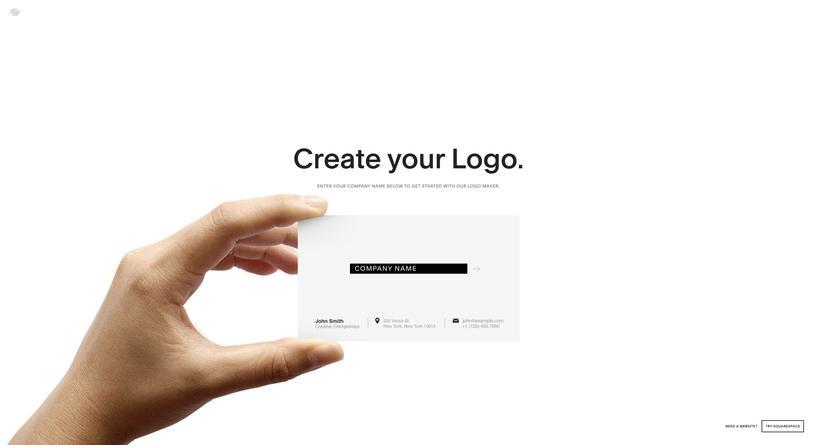 Task type: describe. For each thing, give the bounding box(es) containing it.
your for create
[[387, 142, 445, 176]]

logo.
[[451, 142, 524, 176]]

need a website?
[[726, 424, 759, 429]]

website?
[[740, 424, 758, 429]]

with
[[444, 184, 456, 189]]

enter your company name below to get started with our logo maker.
[[317, 184, 500, 189]]

try squarespace link
[[762, 420, 805, 432]]

try
[[766, 424, 773, 429]]

your for enter
[[333, 184, 346, 189]]

create your logo.
[[293, 142, 524, 176]]

name
[[372, 184, 386, 189]]

create
[[293, 142, 382, 176]]



Task type: locate. For each thing, give the bounding box(es) containing it.
0 vertical spatial your
[[387, 142, 445, 176]]

enter
[[317, 184, 332, 189]]

your right enter
[[333, 184, 346, 189]]

1 vertical spatial your
[[333, 184, 346, 189]]

started
[[422, 184, 443, 189]]

COMPANY NAME text field
[[350, 264, 468, 274]]

get
[[412, 184, 421, 189]]

a
[[737, 424, 739, 429]]

1 horizontal spatial your
[[387, 142, 445, 176]]

company
[[348, 184, 371, 189]]

to
[[404, 184, 411, 189]]

logo
[[468, 184, 481, 189]]

our
[[457, 184, 467, 189]]

0 horizontal spatial your
[[333, 184, 346, 189]]

try squarespace
[[766, 424, 801, 429]]

need
[[726, 424, 736, 429]]

maker.
[[483, 184, 500, 189]]

your
[[387, 142, 445, 176], [333, 184, 346, 189]]

squarespace
[[774, 424, 801, 429]]

below
[[387, 184, 403, 189]]

your up get
[[387, 142, 445, 176]]



Task type: vqa. For each thing, say whether or not it's contained in the screenshot.
the Enter
yes



